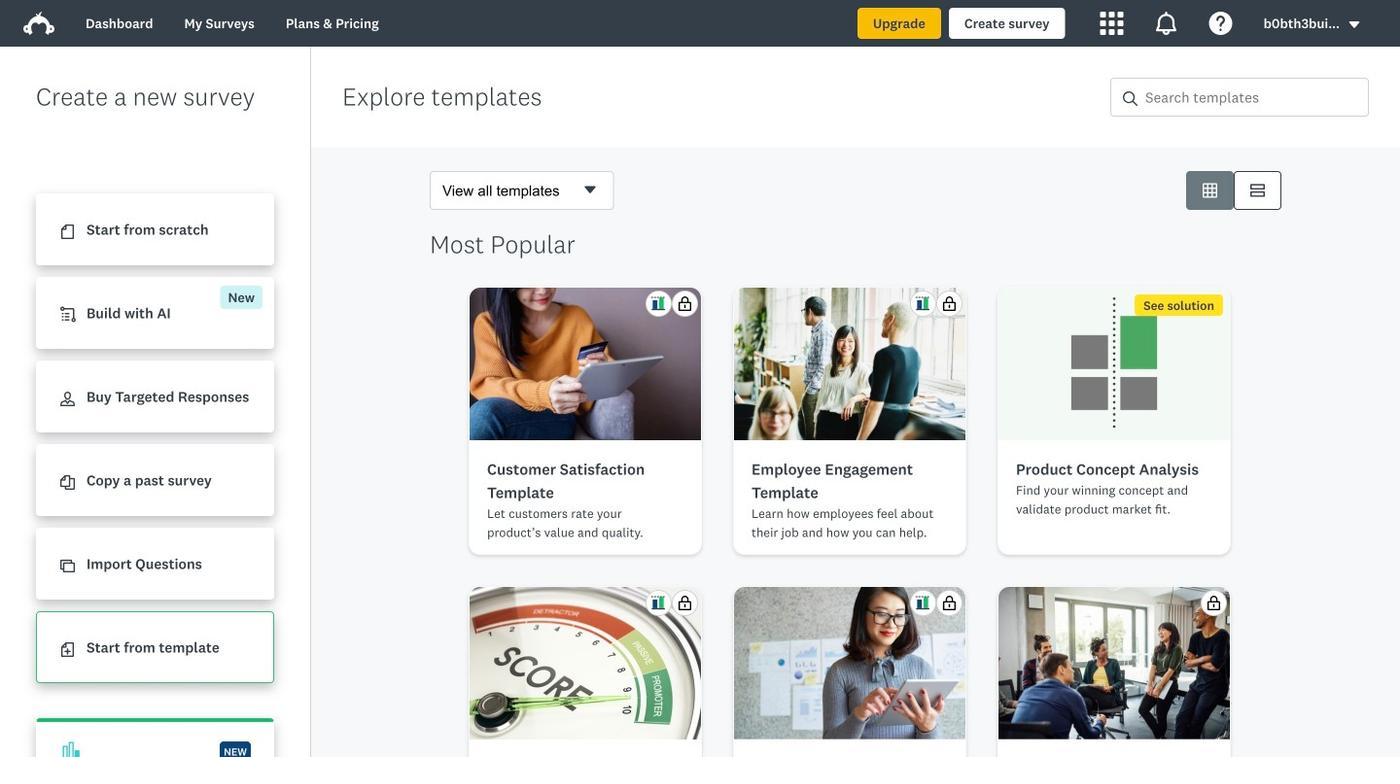 Task type: locate. For each thing, give the bounding box(es) containing it.
products icon image
[[1101, 12, 1124, 35], [1101, 12, 1124, 35]]

notification center icon image
[[1155, 12, 1178, 35]]

textboxmultiple image
[[1251, 183, 1265, 198]]

2 brand logo image from the top
[[23, 12, 54, 35]]

product concept analysis image
[[999, 288, 1230, 441]]

lock image for software and app customer feedback with nps® 'image'
[[942, 596, 957, 611]]

document image
[[60, 225, 75, 239]]

search image
[[1123, 91, 1138, 106]]

brand logo image
[[23, 8, 54, 39], [23, 12, 54, 35]]

help icon image
[[1210, 12, 1233, 35]]

lock image for customer satisfaction template image
[[678, 297, 692, 311]]

user image
[[60, 392, 75, 407]]

lock image
[[942, 297, 957, 311], [1207, 596, 1222, 611]]

grid image
[[1203, 183, 1218, 198]]

documentplus image
[[60, 643, 75, 658]]

lock image
[[678, 297, 692, 311], [678, 596, 692, 611], [942, 596, 957, 611]]

dropdown arrow icon image
[[1348, 18, 1362, 32], [1350, 21, 1360, 28]]

clone image
[[60, 559, 75, 574]]

1 vertical spatial lock image
[[1207, 596, 1222, 611]]

0 horizontal spatial lock image
[[942, 297, 957, 311]]

software and app customer feedback with nps® image
[[734, 587, 966, 740]]



Task type: vqa. For each thing, say whether or not it's contained in the screenshot.
2nd Brand logo from the top of the page
yes



Task type: describe. For each thing, give the bounding box(es) containing it.
1 brand logo image from the top
[[23, 8, 54, 39]]

documentclone image
[[60, 476, 75, 490]]

customer satisfaction template image
[[470, 288, 701, 441]]

surveymonkey-paradigm belonging and inclusion template image
[[999, 587, 1230, 740]]

0 vertical spatial lock image
[[942, 297, 957, 311]]

lock image for net promoter® score (nps) template image at bottom
[[678, 596, 692, 611]]

Search templates field
[[1138, 79, 1368, 116]]

net promoter® score (nps) template image
[[470, 587, 701, 740]]

1 horizontal spatial lock image
[[1207, 596, 1222, 611]]

employee engagement template image
[[734, 288, 966, 441]]



